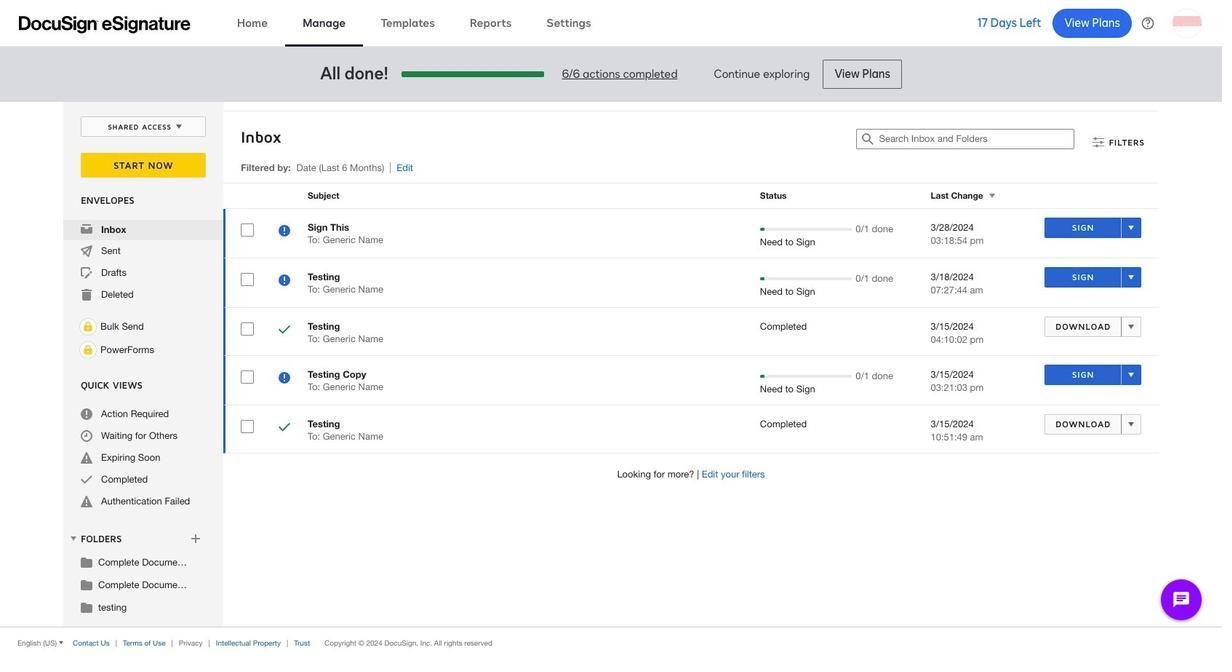 Task type: describe. For each thing, give the bounding box(es) containing it.
action required image
[[81, 408, 92, 420]]

2 lock image from the top
[[79, 341, 97, 359]]

completed image
[[279, 421, 290, 435]]

completed image
[[279, 324, 290, 338]]

2 need to sign image from the top
[[279, 274, 290, 288]]

alert image
[[81, 496, 92, 507]]

trash image
[[81, 289, 92, 301]]

folder image
[[81, 601, 92, 613]]

view folders image
[[68, 533, 79, 544]]

your uploaded profile image image
[[1173, 8, 1203, 37]]

clock image
[[81, 430, 92, 442]]



Task type: locate. For each thing, give the bounding box(es) containing it.
0 vertical spatial need to sign image
[[279, 225, 290, 239]]

0 vertical spatial lock image
[[79, 318, 97, 336]]

lock image
[[79, 318, 97, 336], [79, 341, 97, 359]]

1 vertical spatial lock image
[[79, 341, 97, 359]]

secondary navigation region
[[63, 102, 1163, 627]]

more info region
[[0, 627, 1223, 658]]

0 vertical spatial folder image
[[81, 556, 92, 568]]

draft image
[[81, 267, 92, 279]]

need to sign image
[[279, 372, 290, 386]]

folder image
[[81, 556, 92, 568], [81, 579, 92, 590]]

1 vertical spatial need to sign image
[[279, 274, 290, 288]]

alert image
[[81, 452, 92, 464]]

Search Inbox and Folders text field
[[880, 130, 1075, 148]]

1 vertical spatial folder image
[[81, 579, 92, 590]]

2 folder image from the top
[[81, 579, 92, 590]]

completed image
[[81, 474, 92, 486]]

1 need to sign image from the top
[[279, 225, 290, 239]]

sent image
[[81, 245, 92, 257]]

1 lock image from the top
[[79, 318, 97, 336]]

need to sign image
[[279, 225, 290, 239], [279, 274, 290, 288]]

docusign esignature image
[[19, 16, 191, 33]]

inbox image
[[81, 223, 92, 235]]

1 folder image from the top
[[81, 556, 92, 568]]



Task type: vqa. For each thing, say whether or not it's contained in the screenshot.
"alert" IMAGE
yes



